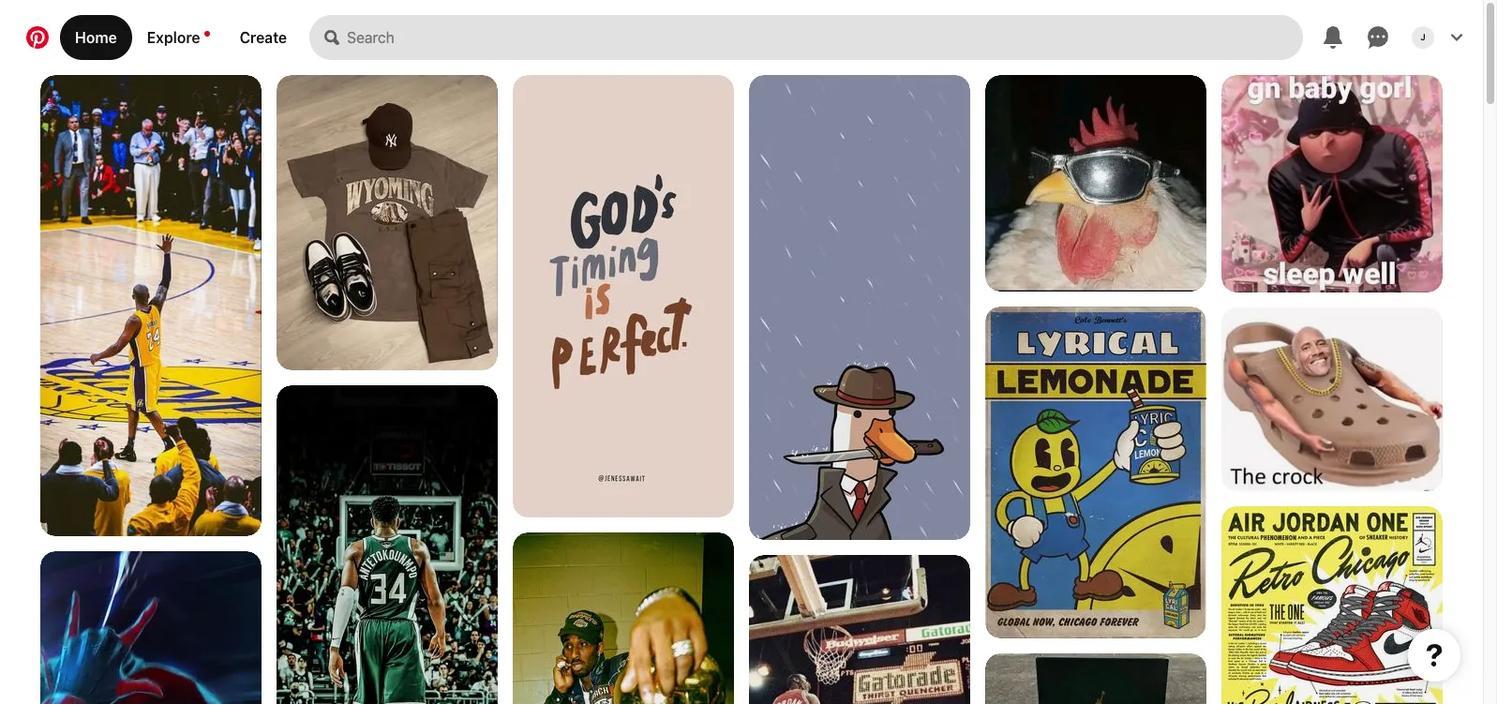 Task type: vqa. For each thing, say whether or not it's contained in the screenshot.
SIGN UP
no



Task type: describe. For each thing, give the bounding box(es) containing it.
home
[[75, 29, 117, 46]]

this contains an image of: kobe bryant image
[[40, 75, 262, 536]]

jacob simon image
[[1412, 26, 1435, 49]]

search icon image
[[325, 30, 340, 45]]

this contains an image of: giannis antetokounmpo milwaukee bucks hd wallpaper nba 34 image
[[277, 385, 498, 704]]

explore link
[[132, 15, 225, 60]]

create link
[[225, 15, 302, 60]]

this contains an image of: poster for my favorite jordan 1. inspired by comic book ads from the 50s. image
[[1222, 506, 1443, 704]]

0 horizontal spatial this contains an image of: image
[[513, 533, 734, 704]]

this contains an image of: denim1001 image
[[749, 555, 970, 704]]

home link
[[60, 15, 132, 60]]

this contains an image of: lyrical lemonade by karalang fk | graphic poster, album artwork cover art, graphic design posters image
[[985, 307, 1207, 639]]



Task type: locate. For each thing, give the bounding box(es) containing it.
this contains an image of: image
[[1222, 308, 1443, 491], [513, 533, 734, 704], [985, 654, 1207, 704]]

this contains an image of: duck wallpaper image
[[749, 75, 970, 619]]

notifications image
[[204, 31, 210, 37]]

explore
[[147, 29, 200, 46]]

create
[[240, 29, 287, 46]]

Search text field
[[347, 15, 1303, 60]]

2 horizontal spatial this contains an image of: image
[[1222, 308, 1443, 491]]

this contains an image of: unisex inspo image
[[277, 75, 498, 370]]

this contains an image of: strange harbors | film review: spider-man: into the spider-verse image
[[40, 551, 262, 704]]

this contains an image of: gru saying gn to you image
[[1222, 75, 1443, 293]]

this contains an image of: juan 👍🏻 | funny animal photos, funny animals, really funny pictures image
[[985, 75, 1207, 292]]

1 horizontal spatial this contains an image of: image
[[985, 654, 1207, 704]]

this contains an image of: god's timing is perfect. image
[[513, 75, 734, 518]]

list
[[0, 75, 1483, 704]]



